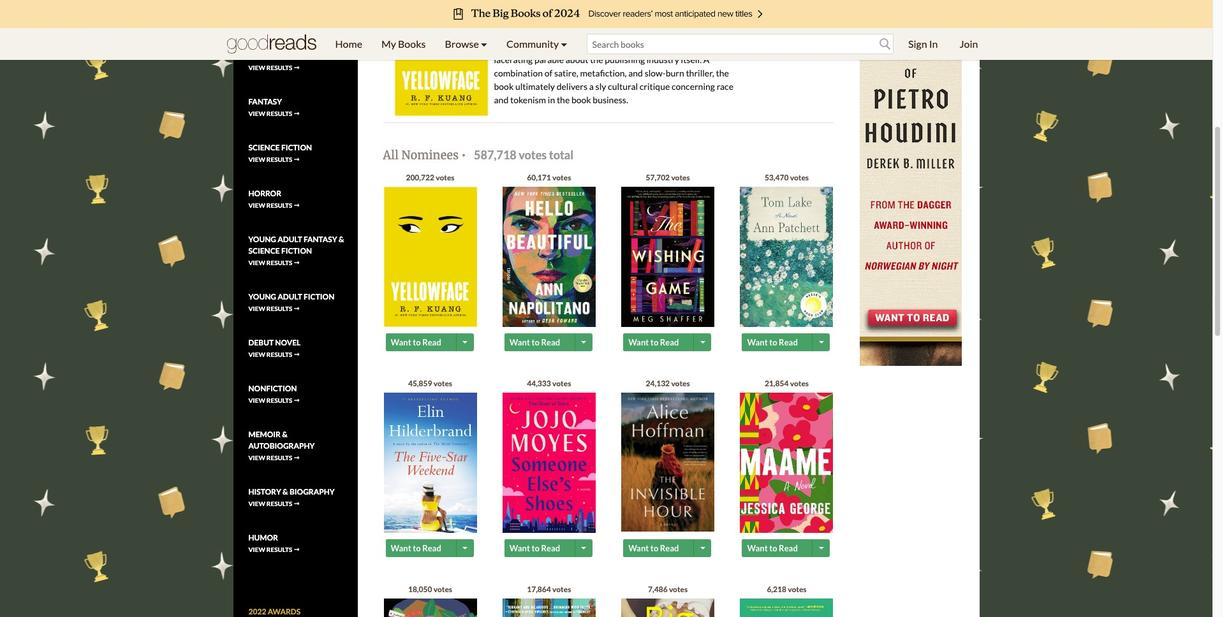 Task type: describe. For each thing, give the bounding box(es) containing it.
delivers
[[557, 81, 588, 92]]

2022 awards
[[249, 608, 301, 617]]

587,718
[[474, 148, 517, 162]]

read for 53,470
[[779, 337, 798, 347]]

read for 44,333
[[541, 543, 560, 554]]

browse ▾ button
[[435, 28, 497, 60]]

want to read for 53,470 votes
[[747, 337, 798, 347]]

want to read button for 45,859
[[386, 539, 458, 557]]

1 horizontal spatial and
[[629, 68, 643, 78]]

her
[[576, 27, 590, 38]]

r.f. inside r.f. kuang continues her astonishing ascent from genre specialist to literary sensation with
[[494, 27, 508, 38]]

45,859 votes
[[408, 379, 452, 388]]

fantasy view results →
[[249, 97, 300, 118]]

votes for 7,486 votes
[[669, 585, 688, 594]]

community
[[507, 38, 559, 50]]

view results →
[[249, 18, 300, 26]]

want to read button for 53,470
[[742, 333, 814, 351]]

with
[[636, 41, 653, 52]]

young adult fiction view results →
[[249, 292, 334, 313]]

read for 24,132
[[660, 543, 679, 554]]

debut
[[249, 338, 274, 348]]

0 vertical spatial r.f.
[[507, 13, 523, 25]]

→ inside fantasy view results →
[[294, 110, 300, 118]]

votes for 60,171 votes
[[553, 173, 571, 182]]

nominees
[[401, 148, 459, 163]]

want to read for 200,722 votes
[[391, 337, 441, 347]]

votes for 18,050 votes
[[434, 585, 452, 594]]

want for 53,470
[[747, 337, 768, 347]]

critique
[[640, 81, 670, 92]]

1 results from the top
[[267, 18, 292, 26]]

want to read for 21,854 votes
[[747, 543, 798, 554]]

17,864 votes
[[527, 585, 571, 594]]

browse
[[445, 38, 479, 50]]

to for 200,722 votes
[[413, 337, 421, 347]]

→ inside romantasy view results →
[[294, 64, 300, 72]]

→ inside humor view results →
[[294, 546, 300, 554]]

want for 60,171
[[510, 337, 530, 347]]

novel
[[275, 338, 301, 348]]

60,171 votes
[[527, 173, 571, 182]]

,
[[694, 41, 696, 52]]

the collected regrets of clover by mikki brammer image
[[384, 599, 477, 618]]

want for 45,859
[[391, 543, 411, 554]]

17,864
[[527, 585, 551, 594]]

fantasy inside young adult fantasy & science fiction view results →
[[304, 235, 337, 245]]

romantasy
[[249, 51, 296, 61]]

results inside horror view results →
[[267, 202, 292, 209]]

votes for 21,854 votes
[[790, 379, 809, 388]]

2022 awards link
[[249, 608, 301, 617]]

to for 45,859 votes
[[413, 543, 421, 554]]

0 vertical spatial yellowface by r.f. kuang image
[[395, 0, 488, 116]]

1 vertical spatial the
[[716, 68, 729, 78]]

results inside nonfiction view results →
[[267, 397, 292, 405]]

votes for 6,218 votes
[[788, 585, 807, 594]]

maame by jessica george image
[[740, 393, 834, 534]]

want to read for 24,132 votes
[[629, 543, 679, 554]]

1 horizontal spatial book
[[572, 94, 591, 105]]

want for 200,722
[[391, 337, 411, 347]]

want for 57,702
[[629, 337, 649, 347]]

thriller,
[[686, 68, 714, 78]]

57,702
[[646, 173, 670, 182]]

results inside young adult fantasy & science fiction view results →
[[267, 259, 292, 267]]

want to read button for 57,702
[[623, 333, 696, 351]]

specialist
[[518, 41, 555, 52]]

nonfiction
[[249, 384, 297, 394]]

view inside memoir & autobiography view results →
[[249, 454, 265, 462]]

0 horizontal spatial book
[[494, 81, 514, 92]]

cultural
[[608, 81, 638, 92]]

1 vertical spatial and
[[494, 94, 509, 105]]

to inside r.f. kuang continues her astonishing ascent from genre specialist to literary sensation with
[[556, 41, 565, 52]]

→ inside history & biography view results →
[[294, 500, 300, 508]]

business.
[[593, 94, 628, 105]]

want for 21,854
[[747, 543, 768, 554]]

0 vertical spatial kuang
[[525, 13, 554, 25]]

community ▾
[[507, 38, 568, 50]]

in
[[548, 94, 555, 105]]

fantasy inside fantasy view results →
[[249, 97, 282, 107]]

publishing
[[605, 54, 645, 65]]

200,722 votes
[[406, 173, 455, 182]]

to for 21,854 votes
[[770, 543, 777, 554]]

•
[[461, 148, 466, 163]]

genre
[[494, 41, 517, 52]]

view results → link
[[249, 5, 347, 28]]

lacerating
[[494, 54, 533, 65]]

shark heart by emily habeck image
[[740, 599, 834, 618]]

from
[[665, 27, 684, 38]]

memoir
[[249, 430, 281, 440]]

sign in
[[909, 38, 938, 50]]

open preview
[[729, 22, 785, 33]]

adult for fiction
[[278, 235, 302, 245]]

read for 57,702
[[660, 337, 679, 347]]

votes for 200,722 votes
[[436, 173, 455, 182]]

memoir & autobiography view results →
[[249, 430, 315, 462]]

continues
[[536, 27, 575, 38]]

awards
[[268, 608, 301, 617]]

view inside humor view results →
[[249, 546, 265, 554]]

open preview link
[[710, 17, 804, 38]]

join link
[[950, 28, 988, 60]]

burn
[[666, 68, 684, 78]]

young for results
[[249, 292, 276, 302]]

1 vertical spatial yellowface by r.f. kuang image
[[384, 187, 477, 327]]

big swiss by jen beagin image
[[622, 599, 715, 618]]

21,854
[[765, 379, 789, 388]]

Search books text field
[[587, 34, 894, 54]]

debut novel view results →
[[249, 338, 301, 359]]

horror
[[249, 189, 281, 199]]

adult for →
[[278, 292, 302, 302]]

& for history & biography
[[283, 488, 288, 497]]

in
[[929, 38, 938, 50]]

tokenism
[[510, 94, 546, 105]]

my books
[[382, 38, 426, 50]]

1 → from the top
[[294, 18, 300, 26]]

45,859
[[408, 379, 432, 388]]

18,050 votes
[[408, 585, 452, 594]]

horror view results →
[[249, 189, 300, 209]]

itself.
[[681, 54, 702, 65]]

votes for 17,864 votes
[[553, 585, 571, 594]]

tom lake by ann patchett image
[[740, 187, 834, 327]]

want for 44,333
[[510, 543, 530, 554]]

sign
[[909, 38, 927, 50]]

votes for 24,132 votes
[[671, 379, 690, 388]]

concerning
[[672, 81, 715, 92]]

results inside young adult fiction view results →
[[267, 305, 292, 313]]

science inside science fiction view results →
[[249, 143, 280, 153]]

all
[[383, 148, 399, 163]]

6,218 votes
[[767, 585, 807, 594]]

→ inside young adult fiction view results →
[[294, 305, 300, 313]]

my
[[382, 38, 396, 50]]

view inside horror view results →
[[249, 202, 265, 209]]

humor view results →
[[249, 534, 300, 554]]

metafiction,
[[580, 68, 627, 78]]

literary
[[566, 41, 595, 52]]

view inside history & biography view results →
[[249, 500, 265, 508]]

votes for 44,333 votes
[[553, 379, 571, 388]]

→ inside memoir & autobiography view results →
[[294, 454, 300, 462]]

r.f. kuang continues her astonishing ascent from genre specialist to literary sensation with
[[494, 27, 684, 52]]

53,470
[[765, 173, 789, 182]]

author)
[[609, 13, 644, 25]]

to for 24,132 votes
[[651, 543, 659, 554]]

to for 53,470 votes
[[770, 337, 777, 347]]

want to read for 60,171 votes
[[510, 337, 560, 347]]

autobiography
[[249, 442, 315, 451]]

→ inside young adult fantasy & science fiction view results →
[[294, 259, 300, 267]]

1 vertical spatial a
[[589, 81, 594, 92]]

want to read button for 200,722
[[386, 333, 458, 351]]

humor
[[249, 534, 278, 543]]



Task type: vqa. For each thing, say whether or not it's contained in the screenshot.
Fantasy in Fantasy view results →
yes



Task type: locate. For each thing, give the bounding box(es) containing it.
want to read up 21,854
[[747, 337, 798, 347]]

want up 24,132
[[629, 337, 649, 347]]

& for memoir & autobiography
[[282, 430, 288, 440]]

10 → from the top
[[294, 454, 300, 462]]

read for 21,854
[[779, 543, 798, 554]]

open
[[729, 22, 751, 33]]

1 view from the top
[[249, 18, 265, 26]]

to for 57,702 votes
[[651, 337, 659, 347]]

view inside young adult fantasy & science fiction view results →
[[249, 259, 265, 267]]

want to read button for 24,132
[[623, 539, 696, 557]]

1 ▾ from the left
[[481, 38, 488, 50]]

8 → from the top
[[294, 351, 300, 359]]

results down romantasy
[[267, 64, 292, 72]]

11 view from the top
[[249, 500, 265, 508]]

votes right the 44,333
[[553, 379, 571, 388]]

the
[[590, 54, 603, 65], [716, 68, 729, 78], [557, 94, 570, 105]]

a
[[704, 54, 710, 65]]

r.f. kuang link
[[507, 13, 554, 25]]

book down delivers
[[572, 94, 591, 105]]

▾ for community ▾
[[561, 38, 568, 50]]

9 view from the top
[[249, 397, 265, 405]]

12 view from the top
[[249, 546, 265, 554]]

total
[[549, 148, 574, 162]]

results up young adult fiction view results → at the left of the page
[[267, 259, 292, 267]]

want to read button up "7,486"
[[623, 539, 696, 557]]

parable
[[535, 54, 564, 65]]

adult up novel
[[278, 292, 302, 302]]

view inside romantasy view results →
[[249, 64, 265, 72]]

votes right "7,486"
[[669, 585, 688, 594]]

view down humor
[[249, 546, 265, 554]]

votes right 21,854
[[790, 379, 809, 388]]

slow-
[[645, 68, 666, 78]]

ascent
[[638, 27, 663, 38]]

10 results from the top
[[267, 454, 292, 462]]

10 view from the top
[[249, 454, 265, 462]]

24,132
[[646, 379, 670, 388]]

view inside science fiction view results →
[[249, 156, 265, 164]]

fiction inside young adult fantasy & science fiction view results →
[[281, 246, 312, 256]]

want to read up 6,218
[[747, 543, 798, 554]]

0 horizontal spatial the
[[557, 94, 570, 105]]

want to read up 45,859
[[391, 337, 441, 347]]

menu containing home
[[326, 28, 577, 60]]

2 young from the top
[[249, 292, 276, 302]]

3 → from the top
[[294, 110, 300, 118]]

view down romantasy
[[249, 64, 265, 72]]

kuang inside r.f. kuang continues her astonishing ascent from genre specialist to literary sensation with
[[510, 27, 535, 38]]

results down history
[[267, 500, 292, 508]]

view
[[249, 18, 265, 26], [249, 64, 265, 72], [249, 110, 265, 118], [249, 156, 265, 164], [249, 202, 265, 209], [249, 259, 265, 267], [249, 305, 265, 313], [249, 351, 265, 359], [249, 397, 265, 405], [249, 454, 265, 462], [249, 500, 265, 508], [249, 546, 265, 554]]

view inside fantasy view results →
[[249, 110, 265, 118]]

3 view from the top
[[249, 110, 265, 118]]

young
[[249, 235, 276, 245], [249, 292, 276, 302]]

votes down total
[[553, 173, 571, 182]]

1 young from the top
[[249, 235, 276, 245]]

the up metafiction,
[[590, 54, 603, 65]]

yellowface by r.f. kuang image
[[395, 0, 488, 116], [384, 187, 477, 327]]

view up romantasy
[[249, 18, 265, 26]]

4 results from the top
[[267, 156, 292, 164]]

to for 44,333 votes
[[532, 543, 540, 554]]

1 horizontal spatial ▾
[[561, 38, 568, 50]]

a right ,
[[698, 41, 702, 52]]

read up 17,864 votes
[[541, 543, 560, 554]]

1 vertical spatial young
[[249, 292, 276, 302]]

the most anticipated books of 2024 image
[[96, 0, 1117, 28]]

rate it:
[[715, 5, 739, 14]]

0 vertical spatial science
[[249, 143, 280, 153]]

votes
[[519, 148, 547, 162], [436, 173, 455, 182], [553, 173, 571, 182], [671, 173, 690, 182], [790, 173, 809, 182], [434, 379, 452, 388], [553, 379, 571, 388], [671, 379, 690, 388], [790, 379, 809, 388], [434, 585, 452, 594], [553, 585, 571, 594], [669, 585, 688, 594], [788, 585, 807, 594]]

read up 45,859 votes
[[422, 337, 441, 347]]

astonishing
[[591, 27, 636, 38]]

history & biography view results →
[[249, 488, 335, 508]]

read up the 21,854 votes
[[779, 337, 798, 347]]

results inside debut novel view results →
[[267, 351, 292, 359]]

want to read up 24,132
[[629, 337, 679, 347]]

6 → from the top
[[294, 259, 300, 267]]

want
[[391, 337, 411, 347], [510, 337, 530, 347], [629, 337, 649, 347], [747, 337, 768, 347], [391, 543, 411, 554], [510, 543, 530, 554], [629, 543, 649, 554], [747, 543, 768, 554]]

nonfiction view results →
[[249, 384, 300, 405]]

1 vertical spatial &
[[282, 430, 288, 440]]

view up the debut
[[249, 305, 265, 313]]

science down fantasy view results →
[[249, 143, 280, 153]]

▾ for browse ▾
[[481, 38, 488, 50]]

view up young adult fiction view results → at the left of the page
[[249, 259, 265, 267]]

want to read button up 6,218
[[742, 539, 814, 557]]

votes right 45,859
[[434, 379, 452, 388]]

industry
[[647, 54, 679, 65]]

→ inside nonfiction view results →
[[294, 397, 300, 405]]

votes right 6,218
[[788, 585, 807, 594]]

4 view from the top
[[249, 156, 265, 164]]

view up science fiction view results →
[[249, 110, 265, 118]]

→ up horror view results →
[[294, 156, 300, 164]]

7 results from the top
[[267, 305, 292, 313]]

to up 24,132
[[651, 337, 659, 347]]

want for 24,132
[[629, 543, 649, 554]]

view down the debut
[[249, 351, 265, 359]]

0 vertical spatial fantasy
[[249, 97, 282, 107]]

want to read up "7,486"
[[629, 543, 679, 554]]

12 results from the top
[[267, 546, 292, 554]]

results up romantasy
[[267, 18, 292, 26]]

menu
[[326, 28, 577, 60]]

view up horror
[[249, 156, 265, 164]]

want to read button
[[386, 333, 458, 351], [505, 333, 577, 351], [623, 333, 696, 351], [742, 333, 814, 351], [386, 539, 458, 557], [505, 539, 577, 557], [623, 539, 696, 557], [742, 539, 814, 557]]

the right in
[[557, 94, 570, 105]]

0 horizontal spatial fantasy
[[249, 97, 282, 107]]

want to read button up 21,854
[[742, 333, 814, 351]]

2 vertical spatial &
[[283, 488, 288, 497]]

6,218
[[767, 585, 787, 594]]

▾ up about
[[561, 38, 568, 50]]

▾
[[481, 38, 488, 50], [561, 38, 568, 50]]

▾ inside 'dropdown button'
[[561, 38, 568, 50]]

0 vertical spatial young
[[249, 235, 276, 245]]

it:
[[732, 5, 739, 14]]

view down memoir
[[249, 454, 265, 462]]

want to read button for 21,854
[[742, 539, 814, 557]]

the invisible hour by alice hoffman image
[[622, 393, 715, 532]]

about
[[566, 54, 589, 65]]

0 horizontal spatial ▾
[[481, 38, 488, 50]]

results down humor
[[267, 546, 292, 554]]

results inside history & biography view results →
[[267, 500, 292, 508]]

view down history
[[249, 500, 265, 508]]

(goodreads
[[556, 13, 607, 25]]

21,854 votes
[[765, 379, 809, 388]]

book
[[494, 81, 514, 92], [572, 94, 591, 105]]

to for 60,171 votes
[[532, 337, 540, 347]]

want to read up 18,050
[[391, 543, 441, 554]]

want to read for 45,859 votes
[[391, 543, 441, 554]]

, a lacerating parable about the publishing industry itself. a combination of satire, metafiction, and slow-burn thriller, the book ultimately delivers a sly cultural critique concerning race and tokenism in the book business.
[[494, 41, 734, 105]]

and left tokenism
[[494, 94, 509, 105]]

8 view from the top
[[249, 351, 265, 359]]

0 horizontal spatial a
[[589, 81, 594, 92]]

7 → from the top
[[294, 305, 300, 313]]

0 vertical spatial a
[[698, 41, 702, 52]]

sensation
[[597, 41, 634, 52]]

results
[[267, 18, 292, 26], [267, 64, 292, 72], [267, 110, 292, 118], [267, 156, 292, 164], [267, 202, 292, 209], [267, 259, 292, 267], [267, 305, 292, 313], [267, 351, 292, 359], [267, 397, 292, 405], [267, 454, 292, 462], [267, 500, 292, 508], [267, 546, 292, 554]]

& inside history & biography view results →
[[283, 488, 288, 497]]

24,132 votes
[[646, 379, 690, 388]]

1 vertical spatial science
[[249, 246, 280, 256]]

0 vertical spatial &
[[339, 235, 344, 245]]

someone else's shoes by jojo moyes image
[[503, 393, 596, 533]]

& inside memoir & autobiography view results →
[[282, 430, 288, 440]]

2 science from the top
[[249, 246, 280, 256]]

to up 21,854
[[770, 337, 777, 347]]

1 science from the top
[[249, 143, 280, 153]]

0 vertical spatial adult
[[278, 235, 302, 245]]

votes for 53,470 votes
[[790, 173, 809, 182]]

votes for 45,859 votes
[[434, 379, 452, 388]]

kuang up the continues
[[525, 13, 554, 25]]

2 view from the top
[[249, 64, 265, 72]]

books
[[398, 38, 426, 50]]

and down the publishing
[[629, 68, 643, 78]]

young inside young adult fiction view results →
[[249, 292, 276, 302]]

44,333
[[527, 379, 551, 388]]

votes up 60,171
[[519, 148, 547, 162]]

want to read button up 45,859
[[386, 333, 458, 351]]

to
[[556, 41, 565, 52], [413, 337, 421, 347], [532, 337, 540, 347], [651, 337, 659, 347], [770, 337, 777, 347], [413, 543, 421, 554], [532, 543, 540, 554], [651, 543, 659, 554], [770, 543, 777, 554]]

read up 6,218 votes
[[779, 543, 798, 554]]

hello beautiful by ann napolitano image
[[503, 187, 596, 328]]

44,333 votes
[[527, 379, 571, 388]]

read for 200,722
[[422, 337, 441, 347]]

2022
[[249, 608, 266, 617]]

read up 24,132 votes
[[660, 337, 679, 347]]

1 vertical spatial fantasy
[[304, 235, 337, 245]]

read up 7,486 votes
[[660, 543, 679, 554]]

view inside young adult fiction view results →
[[249, 305, 265, 313]]

view down nonfiction
[[249, 397, 265, 405]]

0 vertical spatial the
[[590, 54, 603, 65]]

want up "7,486"
[[629, 543, 649, 554]]

5 results from the top
[[267, 202, 292, 209]]

want up 21,854
[[747, 337, 768, 347]]

votes right 200,722
[[436, 173, 455, 182]]

& inside young adult fantasy & science fiction view results →
[[339, 235, 344, 245]]

read up 18,050 votes
[[422, 543, 441, 554]]

adult inside young adult fantasy & science fiction view results →
[[278, 235, 302, 245]]

6 view from the top
[[249, 259, 265, 267]]

to down the continues
[[556, 41, 565, 52]]

fiction
[[281, 143, 312, 153], [281, 246, 312, 256], [304, 292, 334, 302]]

the up 'race' at the right
[[716, 68, 729, 78]]

want to read up the 44,333
[[510, 337, 560, 347]]

view inside debut novel view results →
[[249, 351, 265, 359]]

→ up young adult fiction view results → at the left of the page
[[294, 259, 300, 267]]

results inside fantasy view results →
[[267, 110, 292, 118]]

results down novel
[[267, 351, 292, 359]]

read for 60,171
[[541, 337, 560, 347]]

want to read for 57,702 votes
[[629, 337, 679, 347]]

science fiction view results →
[[249, 143, 312, 164]]

→ up science fiction view results →
[[294, 110, 300, 118]]

6 results from the top
[[267, 259, 292, 267]]

▾ left 'genre'
[[481, 38, 488, 50]]

want to read button for 60,171
[[505, 333, 577, 351]]

to up 18,050
[[413, 543, 421, 554]]

to up 17,864
[[532, 543, 540, 554]]

results up novel
[[267, 305, 292, 313]]

want up 18,050
[[391, 543, 411, 554]]

→ inside horror view results →
[[294, 202, 300, 209]]

0 vertical spatial and
[[629, 68, 643, 78]]

&
[[339, 235, 344, 245], [282, 430, 288, 440], [283, 488, 288, 497]]

→ up young adult fantasy & science fiction view results → on the top
[[294, 202, 300, 209]]

→ down biography
[[294, 500, 300, 508]]

of
[[545, 68, 553, 78]]

results down autobiography
[[267, 454, 292, 462]]

read for 45,859
[[422, 543, 441, 554]]

votes right the 53,470 on the top of page
[[790, 173, 809, 182]]

→ down history & biography view results →
[[294, 546, 300, 554]]

young inside young adult fantasy & science fiction view results →
[[249, 235, 276, 245]]

→ down autobiography
[[294, 454, 300, 462]]

results inside humor view results →
[[267, 546, 292, 554]]

want to read button up 17,864
[[505, 539, 577, 557]]

7,486 votes
[[648, 585, 688, 594]]

biography
[[290, 488, 335, 497]]

adult down horror view results →
[[278, 235, 302, 245]]

science
[[249, 143, 280, 153], [249, 246, 280, 256]]

votes inside the all nominees • 587,718 votes total
[[519, 148, 547, 162]]

5 view from the top
[[249, 202, 265, 209]]

→ down romantasy
[[294, 64, 300, 72]]

1 horizontal spatial a
[[698, 41, 702, 52]]

satire,
[[554, 68, 579, 78]]

pineapple street by jenny   jackson image
[[503, 599, 596, 618]]

advertisement element
[[860, 0, 962, 366]]

8 results from the top
[[267, 351, 292, 359]]

9 results from the top
[[267, 397, 292, 405]]

→ down novel
[[294, 351, 300, 359]]

want to read
[[391, 337, 441, 347], [510, 337, 560, 347], [629, 337, 679, 347], [747, 337, 798, 347], [391, 543, 441, 554], [510, 543, 560, 554], [629, 543, 679, 554], [747, 543, 798, 554]]

2 horizontal spatial the
[[716, 68, 729, 78]]

1 vertical spatial adult
[[278, 292, 302, 302]]

votes for 57,702 votes
[[671, 173, 690, 182]]

→ up romantasy
[[294, 18, 300, 26]]

history
[[249, 488, 281, 497]]

1 vertical spatial r.f.
[[494, 27, 508, 38]]

2 → from the top
[[294, 64, 300, 72]]

adult inside young adult fiction view results →
[[278, 292, 302, 302]]

fiction down young adult fantasy & science fiction view results → on the top
[[304, 292, 334, 302]]

r.f. down the by
[[494, 27, 508, 38]]

r.f. right the by
[[507, 13, 523, 25]]

want up 45,859
[[391, 337, 411, 347]]

57,702 votes
[[646, 173, 690, 182]]

votes up the collected regrets of clover by mikki brammer image
[[434, 585, 452, 594]]

all nominees • 587,718 votes total
[[383, 148, 574, 163]]

5 → from the top
[[294, 202, 300, 209]]

→ inside debut novel view results →
[[294, 351, 300, 359]]

1 vertical spatial fiction
[[281, 246, 312, 256]]

my books link
[[372, 28, 435, 60]]

11 results from the top
[[267, 500, 292, 508]]

2 vertical spatial the
[[557, 94, 570, 105]]

rate
[[715, 5, 731, 14]]

fiction down fantasy view results →
[[281, 143, 312, 153]]

by
[[494, 13, 505, 25]]

the five-star weekend by elin hilderbrand image
[[384, 393, 477, 537]]

1 horizontal spatial fantasy
[[304, 235, 337, 245]]

and
[[629, 68, 643, 78], [494, 94, 509, 105]]

fiction inside young adult fiction view results →
[[304, 292, 334, 302]]

science down horror view results →
[[249, 246, 280, 256]]

want up 17,864
[[510, 543, 530, 554]]

by r.f. kuang (goodreads author)
[[494, 13, 644, 25]]

1 adult from the top
[[278, 235, 302, 245]]

→ inside science fiction view results →
[[294, 156, 300, 164]]

Search for books to add to your shelves search field
[[587, 34, 894, 54]]

results up science fiction view results →
[[267, 110, 292, 118]]

want to read button for 44,333
[[505, 539, 577, 557]]

want to read button up the 44,333
[[505, 333, 577, 351]]

sly
[[596, 81, 606, 92]]

3 results from the top
[[267, 110, 292, 118]]

the wishing game by meg shaffer image
[[622, 187, 715, 328]]

4 → from the top
[[294, 156, 300, 164]]

2 vertical spatial fiction
[[304, 292, 334, 302]]

view down horror
[[249, 202, 265, 209]]

fiction inside science fiction view results →
[[281, 143, 312, 153]]

kuang down r.f. kuang link
[[510, 27, 535, 38]]

results inside romantasy view results →
[[267, 64, 292, 72]]

browse ▾
[[445, 38, 488, 50]]

young for science
[[249, 235, 276, 245]]

7 view from the top
[[249, 305, 265, 313]]

12 → from the top
[[294, 546, 300, 554]]

home
[[335, 38, 362, 50]]

1 horizontal spatial the
[[590, 54, 603, 65]]

preview
[[753, 22, 785, 33]]

53,470 votes
[[765, 173, 809, 182]]

want up 6,218
[[747, 543, 768, 554]]

2 adult from the top
[[278, 292, 302, 302]]

results inside science fiction view results →
[[267, 156, 292, 164]]

1 vertical spatial kuang
[[510, 27, 535, 38]]

to up 6,218
[[770, 543, 777, 554]]

romantasy view results →
[[249, 51, 300, 72]]

young up the debut
[[249, 292, 276, 302]]

view inside nonfiction view results →
[[249, 397, 265, 405]]

want to read for 44,333 votes
[[510, 543, 560, 554]]

2 results from the top
[[267, 64, 292, 72]]

group
[[741, 5, 789, 15]]

results up horror
[[267, 156, 292, 164]]

0 horizontal spatial and
[[494, 94, 509, 105]]

race
[[717, 81, 734, 92]]

ultimately
[[515, 81, 555, 92]]

results down nonfiction
[[267, 397, 292, 405]]

community ▾ button
[[497, 28, 577, 60]]

results inside memoir & autobiography view results →
[[267, 454, 292, 462]]

1 vertical spatial book
[[572, 94, 591, 105]]

votes up pineapple street by jenny   jackson "image"
[[553, 585, 571, 594]]

11 → from the top
[[294, 500, 300, 508]]

2 ▾ from the left
[[561, 38, 568, 50]]

results down horror
[[267, 202, 292, 209]]

science inside young adult fantasy & science fiction view results →
[[249, 246, 280, 256]]

fiction up young adult fiction view results → at the left of the page
[[281, 246, 312, 256]]

9 → from the top
[[294, 397, 300, 405]]

0 vertical spatial book
[[494, 81, 514, 92]]

want up the 44,333
[[510, 337, 530, 347]]

a
[[698, 41, 702, 52], [589, 81, 594, 92]]

0 vertical spatial fiction
[[281, 143, 312, 153]]

▾ inside dropdown button
[[481, 38, 488, 50]]



